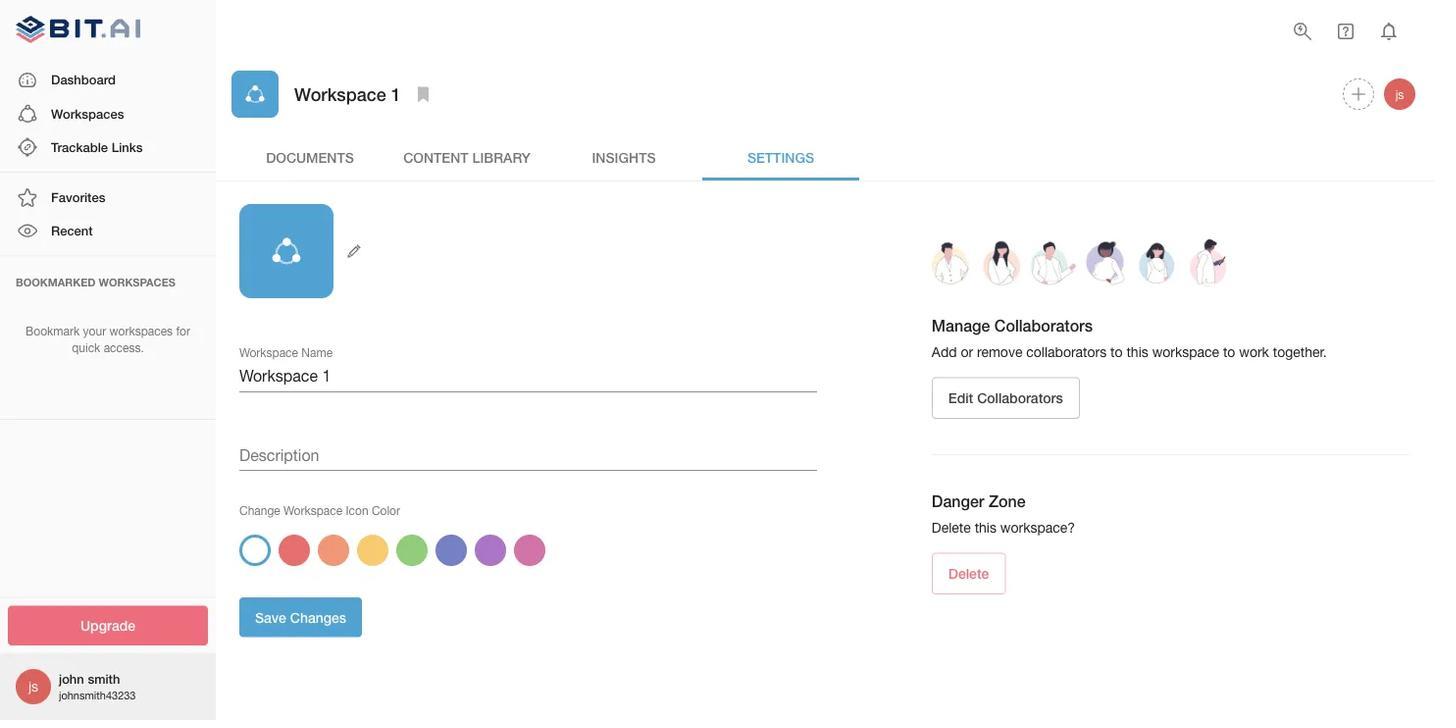 Task type: locate. For each thing, give the bounding box(es) containing it.
this
[[1127, 344, 1148, 360], [975, 520, 997, 536]]

collaborators up collaborators
[[995, 316, 1093, 335]]

content library link
[[388, 133, 545, 181]]

0 vertical spatial collaborators
[[995, 316, 1093, 335]]

to left work
[[1223, 344, 1235, 360]]

collaborators inside button
[[977, 390, 1063, 406]]

0 horizontal spatial this
[[975, 520, 997, 536]]

1 vertical spatial collaborators
[[977, 390, 1063, 406]]

or
[[961, 344, 973, 360]]

delete inside danger zone delete this workspace?
[[932, 520, 971, 536]]

1 horizontal spatial to
[[1223, 344, 1235, 360]]

js
[[1396, 87, 1404, 101], [28, 678, 38, 695]]

john
[[59, 671, 84, 686]]

this down zone
[[975, 520, 997, 536]]

workspace for workspace 1
[[294, 83, 386, 104]]

workspace
[[294, 83, 386, 104], [239, 346, 298, 359], [284, 503, 342, 517]]

2 vertical spatial workspace
[[284, 503, 342, 517]]

workspace name
[[239, 346, 333, 359]]

0 vertical spatial js
[[1396, 87, 1404, 101]]

1 vertical spatial this
[[975, 520, 997, 536]]

edit collaborators
[[948, 390, 1063, 406]]

workspace left name
[[239, 346, 298, 359]]

library
[[472, 149, 531, 165]]

this left workspace
[[1127, 344, 1148, 360]]

documents link
[[232, 133, 388, 181]]

1 vertical spatial workspace
[[239, 346, 298, 359]]

collaborators inside manage collaborators add or remove collaborators to this workspace to work together.
[[995, 316, 1093, 335]]

1 vertical spatial delete
[[948, 566, 989, 582]]

insights
[[592, 149, 656, 165]]

collaborators for manage
[[995, 316, 1093, 335]]

0 vertical spatial workspace
[[294, 83, 386, 104]]

change workspace icon color
[[239, 503, 400, 517]]

2 to from the left
[[1223, 344, 1235, 360]]

1 horizontal spatial this
[[1127, 344, 1148, 360]]

workspace left 1
[[294, 83, 386, 104]]

collaborators down remove
[[977, 390, 1063, 406]]

zone
[[989, 492, 1026, 511]]

js inside button
[[1396, 87, 1404, 101]]

add
[[932, 344, 957, 360]]

save changes button
[[239, 597, 362, 637]]

trackable links button
[[0, 130, 216, 164]]

0 horizontal spatial js
[[28, 678, 38, 695]]

bookmarked
[[16, 276, 96, 288]]

johnsmith43233
[[59, 689, 136, 702]]

changes
[[290, 609, 346, 625]]

workspace left icon
[[284, 503, 342, 517]]

icon
[[346, 503, 368, 517]]

manage collaborators add or remove collaborators to this workspace to work together.
[[932, 316, 1327, 360]]

0 vertical spatial delete
[[932, 520, 971, 536]]

0 horizontal spatial to
[[1111, 344, 1123, 360]]

trackable
[[51, 139, 108, 154]]

bookmark your workspaces for quick access.
[[26, 324, 190, 354]]

bookmark
[[26, 324, 80, 338]]

save
[[255, 609, 286, 625]]

1 vertical spatial js
[[28, 678, 38, 695]]

delete down the danger
[[932, 520, 971, 536]]

workspaces button
[[0, 97, 216, 130]]

manage
[[932, 316, 990, 335]]

delete button
[[932, 553, 1006, 595]]

danger zone delete this workspace?
[[932, 492, 1075, 536]]

content
[[403, 149, 468, 165]]

0 vertical spatial this
[[1127, 344, 1148, 360]]

tab list
[[232, 133, 1419, 181]]

1 horizontal spatial js
[[1396, 87, 1404, 101]]

workspace?
[[1000, 520, 1075, 536]]

collaborators
[[995, 316, 1093, 335], [977, 390, 1063, 406]]

links
[[112, 139, 143, 154]]

bookmarked workspaces
[[16, 276, 176, 288]]

delete down danger zone delete this workspace? on the right of page
[[948, 566, 989, 582]]

collaborators
[[1026, 344, 1107, 360]]

to
[[1111, 344, 1123, 360], [1223, 344, 1235, 360]]

settings
[[747, 149, 814, 165]]

to right collaborators
[[1111, 344, 1123, 360]]

Workspace Description text field
[[239, 439, 817, 471]]

delete
[[932, 520, 971, 536], [948, 566, 989, 582]]

documents
[[266, 149, 354, 165]]

favorites button
[[0, 181, 216, 214]]

edit collaborators button
[[932, 377, 1080, 419]]



Task type: describe. For each thing, give the bounding box(es) containing it.
dashboard
[[51, 72, 116, 87]]

1 to from the left
[[1111, 344, 1123, 360]]

workspace for workspace name
[[239, 346, 298, 359]]

edit
[[948, 390, 973, 406]]

settings link
[[702, 133, 859, 181]]

workspaces
[[51, 106, 124, 121]]

change
[[239, 503, 280, 517]]

remove
[[977, 344, 1023, 360]]

content library
[[403, 149, 531, 165]]

trackable links
[[51, 139, 143, 154]]

Workspace Name text field
[[239, 361, 817, 392]]

dashboard button
[[0, 63, 216, 97]]

work
[[1239, 344, 1269, 360]]

workspaces
[[109, 324, 173, 338]]

access.
[[104, 341, 144, 354]]

recent button
[[0, 214, 216, 248]]

workspaces
[[99, 276, 176, 288]]

quick
[[72, 341, 100, 354]]

for
[[176, 324, 190, 338]]

john smith johnsmith43233
[[59, 671, 136, 702]]

save changes
[[255, 609, 346, 625]]

delete inside button
[[948, 566, 989, 582]]

upgrade
[[80, 618, 135, 634]]

recent
[[51, 223, 93, 238]]

js button
[[1381, 76, 1419, 113]]

workspace 1
[[294, 83, 401, 104]]

1
[[391, 83, 401, 104]]

favorites
[[51, 190, 105, 205]]

your
[[83, 324, 106, 338]]

bookmark image
[[412, 82, 435, 106]]

workspace
[[1152, 344, 1219, 360]]

this inside manage collaborators add or remove collaborators to this workspace to work together.
[[1127, 344, 1148, 360]]

smith
[[88, 671, 120, 686]]

collaborators for edit
[[977, 390, 1063, 406]]

this inside danger zone delete this workspace?
[[975, 520, 997, 536]]

insights link
[[545, 133, 702, 181]]

name
[[301, 346, 333, 359]]

color
[[372, 503, 400, 517]]

together.
[[1273, 344, 1327, 360]]

danger
[[932, 492, 984, 511]]

upgrade button
[[8, 606, 208, 645]]

tab list containing documents
[[232, 133, 1419, 181]]



Task type: vqa. For each thing, say whether or not it's contained in the screenshot.
right any
no



